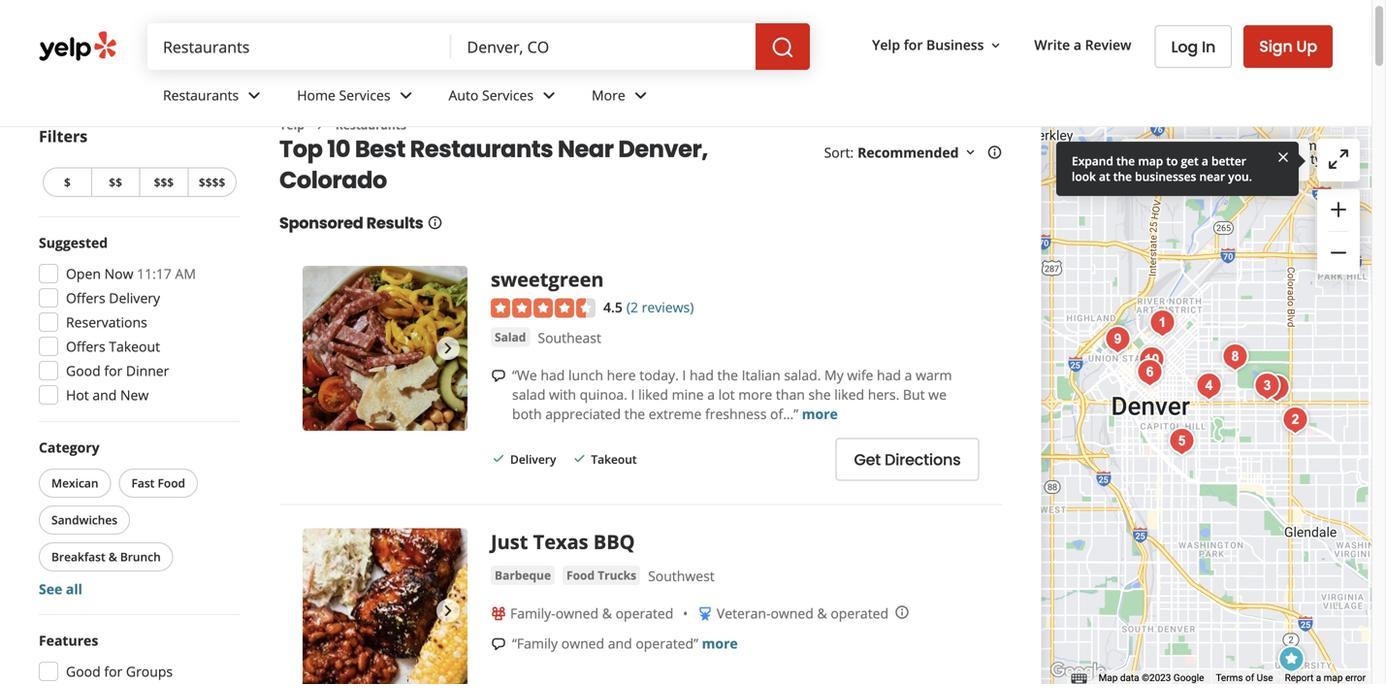 Task type: vqa. For each thing, say whether or not it's contained in the screenshot.
the Takeout tab panel
no



Task type: describe. For each thing, give the bounding box(es) containing it.
she
[[809, 385, 831, 404]]

barbeque link
[[491, 566, 555, 585]]

we
[[929, 385, 947, 404]]

auto
[[449, 86, 479, 104]]

slideshow element for just texas bbq
[[303, 528, 468, 684]]

more link for "family owned and operated"
[[702, 634, 738, 653]]

salad.
[[784, 366, 821, 384]]

Find text field
[[163, 36, 436, 57]]

16 family owned v2 image
[[491, 606, 507, 621]]

just
[[491, 528, 528, 555]]

fox run cafe image
[[1258, 369, 1297, 408]]

$
[[64, 174, 71, 190]]

more
[[592, 86, 626, 104]]

but
[[903, 385, 925, 404]]

report a map error link
[[1285, 672, 1366, 684]]

zoom in image
[[1328, 198, 1351, 221]]

10
[[327, 133, 350, 165]]

recommended
[[858, 143, 959, 161]]

©2023
[[1142, 672, 1172, 684]]

open now 11:17 am
[[66, 264, 196, 283]]

expand the map to get a better look at the businesses near you. tooltip
[[1057, 142, 1299, 196]]

just texas bbq link
[[491, 528, 635, 555]]

for for dinner
[[104, 361, 123, 380]]

salad button
[[491, 328, 530, 347]]

terms of use link
[[1216, 672, 1274, 684]]

extreme
[[649, 405, 702, 423]]

my
[[825, 366, 844, 384]]

24 chevron down v2 image for restaurants
[[243, 84, 266, 107]]

freshness
[[706, 405, 767, 423]]

0 horizontal spatial more
[[702, 634, 738, 653]]

1 vertical spatial and
[[608, 634, 632, 653]]

top 10 best restaurants near denver, colorado
[[279, 133, 708, 196]]

family-owned & operated
[[510, 604, 674, 623]]

brunch
[[120, 549, 161, 565]]

& for family-owned & operated
[[602, 604, 612, 623]]

expand the map to get a better look at the businesses near you.
[[1072, 153, 1253, 184]]

google
[[1174, 672, 1205, 684]]

am
[[175, 264, 196, 283]]

close image
[[1276, 148, 1292, 165]]

near
[[1200, 168, 1226, 184]]

auto services
[[449, 86, 534, 104]]

best
[[355, 133, 406, 165]]

recommended button
[[858, 143, 979, 161]]

16 checkmark v2 image
[[572, 451, 587, 466]]

for for business
[[904, 36, 923, 54]]

16 chevron down v2 image
[[988, 38, 1004, 53]]

reviews)
[[642, 298, 694, 316]]

Near text field
[[467, 36, 741, 57]]

4.5 link
[[604, 296, 623, 317]]

$$$ button
[[139, 167, 188, 197]]

sort:
[[825, 143, 854, 161]]

a right report in the bottom of the page
[[1317, 672, 1322, 684]]

to
[[1167, 153, 1179, 169]]

review
[[1086, 36, 1132, 54]]

the porchetta house image
[[1190, 367, 1229, 406]]

1 had from the left
[[541, 366, 565, 384]]

16 chevron right v2 image
[[312, 118, 328, 133]]

1 vertical spatial takeout
[[591, 451, 637, 467]]

businesses
[[1136, 168, 1197, 184]]

sign up
[[1260, 35, 1318, 57]]

16 checkmark v2 image
[[491, 451, 507, 466]]

get
[[854, 449, 881, 471]]

log
[[1172, 36, 1199, 58]]

none field find
[[163, 36, 436, 57]]

map for moves
[[1225, 151, 1253, 170]]

a inside expand the map to get a better look at the businesses near you.
[[1202, 153, 1209, 169]]

24 chevron down v2 image for more
[[630, 84, 653, 107]]

"family owned and operated" more
[[512, 634, 738, 653]]

$$$$
[[199, 174, 225, 190]]

operated for veteran-owned & operated
[[831, 604, 889, 623]]

see all
[[39, 580, 82, 598]]

moves
[[1257, 151, 1298, 170]]

16 info v2 image
[[987, 145, 1003, 160]]

4.5
[[604, 298, 623, 316]]

food trucks button
[[563, 566, 641, 585]]

owned for family-
[[556, 604, 599, 623]]

mexican
[[51, 475, 98, 491]]

veteran-
[[717, 604, 771, 623]]

16 chevron down v2 image
[[963, 145, 979, 160]]

business categories element
[[148, 70, 1333, 126]]

zoom out image
[[1328, 241, 1351, 264]]

fast food
[[131, 475, 185, 491]]

4.5 star rating image
[[491, 298, 596, 318]]

1 liked from the left
[[639, 385, 669, 404]]

in
[[1202, 36, 1216, 58]]

google image
[[1047, 659, 1111, 684]]

search as map moves
[[1161, 151, 1298, 170]]

offers for offers takeout
[[66, 337, 105, 356]]

salad
[[495, 329, 526, 345]]

16 veteran owned v2 image
[[698, 606, 713, 621]]

bbq
[[594, 528, 635, 555]]

operated for family-owned & operated
[[616, 604, 674, 623]]

just texas bbq image
[[303, 528, 468, 684]]

italian
[[742, 366, 781, 384]]

yelp for the yelp link
[[279, 117, 305, 133]]

0 vertical spatial i
[[683, 366, 686, 384]]

food inside fast food button
[[158, 475, 185, 491]]

16 speech v2 image for "we had lunch here today. i had the italian salad. my wife had a warm salad with quinoa. i liked mine a lot more than she liked hers. but we both appreciated the extreme freshness of…"
[[491, 368, 507, 384]]

fast
[[131, 475, 155, 491]]

filters
[[39, 126, 88, 147]]

open
[[66, 264, 101, 283]]

good for groups
[[66, 662, 173, 681]]

guard and grace image
[[1133, 341, 1172, 379]]

here
[[607, 366, 636, 384]]

a right write
[[1074, 36, 1082, 54]]

map for error
[[1324, 672, 1344, 684]]

home services link
[[282, 70, 433, 126]]

groups
[[126, 662, 173, 681]]

slideshow element for sweetgreen
[[303, 266, 468, 431]]

"we
[[512, 366, 537, 384]]

hot and new
[[66, 386, 149, 404]]

next image for just texas bbq
[[437, 599, 460, 623]]

more link for "we had lunch here today. i had the italian salad. my wife had a warm salad with quinoa. i liked mine a lot more than she liked hers. but we both appreciated the extreme freshness of…"
[[802, 405, 838, 423]]

3 had from the left
[[877, 366, 902, 384]]

"family
[[512, 634, 558, 653]]

sign
[[1260, 35, 1293, 57]]

sandwiches
[[51, 512, 118, 528]]

map data ©2023 google
[[1099, 672, 1205, 684]]

mine
[[672, 385, 704, 404]]

mexican button
[[39, 469, 111, 498]]

1 vertical spatial delivery
[[510, 451, 556, 467]]

write
[[1035, 36, 1071, 54]]

trucks
[[598, 567, 637, 583]]

data
[[1121, 672, 1140, 684]]

southeast
[[538, 329, 602, 347]]



Task type: locate. For each thing, give the bounding box(es) containing it.
1 none field from the left
[[163, 36, 436, 57]]

owned down food trucks link
[[556, 604, 599, 623]]

& right veteran-
[[818, 604, 827, 623]]

24 chevron down v2 image for auto services
[[538, 84, 561, 107]]

search image
[[772, 36, 795, 59]]

see
[[39, 580, 62, 598]]

24 chevron down v2 image for home services
[[395, 84, 418, 107]]

previous image
[[311, 599, 334, 623]]

top
[[279, 133, 323, 165]]

food
[[158, 475, 185, 491], [567, 567, 595, 583]]

denver biscuit company image
[[1249, 367, 1288, 406]]

1 vertical spatial next image
[[437, 599, 460, 623]]

next image
[[437, 337, 460, 360], [437, 599, 460, 623]]

up
[[1297, 35, 1318, 57]]

look
[[1072, 168, 1096, 184]]

offers down open
[[66, 289, 105, 307]]

next image left 'salad' button
[[437, 337, 460, 360]]

2 16 speech v2 image from the top
[[491, 637, 507, 652]]

0 vertical spatial and
[[93, 386, 117, 404]]

$$$$ button
[[188, 167, 237, 197]]

24 chevron down v2 image inside the home services link
[[395, 84, 418, 107]]

1 horizontal spatial delivery
[[510, 451, 556, 467]]

2 services from the left
[[482, 86, 534, 104]]

new
[[120, 386, 149, 404]]

1 vertical spatial slideshow element
[[303, 528, 468, 684]]

2 24 chevron down v2 image from the left
[[395, 84, 418, 107]]

food inside food trucks button
[[567, 567, 595, 583]]

24 chevron down v2 image right auto services at the top left of the page
[[538, 84, 561, 107]]

2 had from the left
[[690, 366, 714, 384]]

veteran-owned & operated
[[717, 604, 889, 623]]

1 horizontal spatial &
[[602, 604, 612, 623]]

use
[[1257, 672, 1274, 684]]

restaurants inside top 10 best restaurants near denver, colorado
[[410, 133, 553, 165]]

1 horizontal spatial services
[[482, 86, 534, 104]]

1 operated from the left
[[616, 604, 674, 623]]

restaurants link
[[148, 70, 282, 126], [336, 117, 407, 133]]

1 16 speech v2 image from the top
[[491, 368, 507, 384]]

map right as
[[1225, 151, 1253, 170]]

1 vertical spatial for
[[104, 361, 123, 380]]

1 horizontal spatial map
[[1225, 151, 1253, 170]]

more down 16 veteran owned v2 image
[[702, 634, 738, 653]]

& up "family owned and operated" more
[[602, 604, 612, 623]]

reservations
[[66, 313, 147, 331]]

food left 'trucks'
[[567, 567, 595, 583]]

0 vertical spatial delivery
[[109, 289, 160, 307]]

barbeque button
[[491, 566, 555, 585]]

cafe miriam image
[[1217, 338, 1256, 377]]

1 24 chevron down v2 image from the left
[[243, 84, 266, 107]]

a right get
[[1202, 153, 1209, 169]]

a left lot
[[708, 385, 715, 404]]

of…"
[[771, 405, 799, 423]]

lot
[[719, 385, 735, 404]]

delivery down open now 11:17 am
[[109, 289, 160, 307]]

1 vertical spatial more link
[[702, 634, 738, 653]]

had up hers.
[[877, 366, 902, 384]]

business
[[927, 36, 984, 54]]

1 horizontal spatial had
[[690, 366, 714, 384]]

had up the 'with'
[[541, 366, 565, 384]]

1 services from the left
[[339, 86, 391, 104]]

for inside button
[[904, 36, 923, 54]]

1 vertical spatial yelp
[[279, 117, 305, 133]]

1 horizontal spatial operated
[[831, 604, 889, 623]]

16 speech v2 image for "family owned and operated"
[[491, 637, 507, 652]]

map
[[1099, 672, 1118, 684]]

none field up more
[[467, 36, 741, 57]]

(2
[[627, 298, 639, 316]]

yelp for business
[[873, 36, 984, 54]]

2 horizontal spatial more
[[802, 405, 838, 423]]

yelp link
[[279, 117, 305, 133]]

more link
[[802, 405, 838, 423], [702, 634, 738, 653]]

0 vertical spatial food
[[158, 475, 185, 491]]

2 horizontal spatial had
[[877, 366, 902, 384]]

0 horizontal spatial restaurants link
[[148, 70, 282, 126]]

24 chevron down v2 image left home
[[243, 84, 266, 107]]

west saloon & kitchen image
[[1131, 353, 1170, 392]]

None field
[[163, 36, 436, 57], [467, 36, 741, 57]]

delivery right 16 checkmark v2 image
[[510, 451, 556, 467]]

yelp inside yelp for business button
[[873, 36, 901, 54]]

0 horizontal spatial food
[[158, 475, 185, 491]]

24 chevron down v2 image inside more link
[[630, 84, 653, 107]]

good down features
[[66, 662, 101, 681]]

offers for offers delivery
[[66, 289, 105, 307]]

a
[[1074, 36, 1082, 54], [1202, 153, 1209, 169], [905, 366, 913, 384], [708, 385, 715, 404], [1317, 672, 1322, 684]]

near
[[558, 133, 614, 165]]

0 vertical spatial more
[[739, 385, 773, 404]]

owned for veteran-
[[771, 604, 814, 623]]

food right fast
[[158, 475, 185, 491]]

1 vertical spatial i
[[631, 385, 635, 404]]

good for dinner
[[66, 361, 169, 380]]

0 horizontal spatial services
[[339, 86, 391, 104]]

liked down today.
[[639, 385, 669, 404]]

sweetgreen link
[[491, 266, 604, 293]]

i down here
[[631, 385, 635, 404]]

owned for "family
[[562, 634, 605, 653]]

16 speech v2 image
[[491, 368, 507, 384], [491, 637, 507, 652]]

0 vertical spatial for
[[904, 36, 923, 54]]

services right home
[[339, 86, 391, 104]]

work & class image
[[1144, 304, 1183, 343]]

just texas bbq
[[491, 528, 635, 555]]

1 horizontal spatial takeout
[[591, 451, 637, 467]]

1 horizontal spatial none field
[[467, 36, 741, 57]]

map region
[[1041, 27, 1387, 684]]

0 horizontal spatial delivery
[[109, 289, 160, 307]]

1 offers from the top
[[66, 289, 105, 307]]

1 next image from the top
[[437, 337, 460, 360]]

services for home services
[[339, 86, 391, 104]]

0 horizontal spatial had
[[541, 366, 565, 384]]

yelp for yelp for business
[[873, 36, 901, 54]]

restaurants up $$$$
[[163, 86, 239, 104]]

owned down family-owned & operated
[[562, 634, 605, 653]]

0 vertical spatial good
[[66, 361, 101, 380]]

restaurants inside business categories element
[[163, 86, 239, 104]]

today.
[[640, 366, 679, 384]]

2 liked from the left
[[835, 385, 865, 404]]

good up hot
[[66, 361, 101, 380]]

0 horizontal spatial yelp
[[279, 117, 305, 133]]

0 horizontal spatial none field
[[163, 36, 436, 57]]

write a review
[[1035, 36, 1132, 54]]

and right hot
[[93, 386, 117, 404]]

culinary dropout image
[[1277, 401, 1316, 440]]

sweetgreen image
[[303, 266, 468, 431]]

tavernetta image
[[1099, 320, 1138, 359]]

delivery inside group
[[109, 289, 160, 307]]

16 speech v2 image down 16 family owned v2 icon
[[491, 637, 507, 652]]

None search field
[[148, 23, 814, 70]]

takeout
[[109, 337, 160, 356], [591, 451, 637, 467]]

good for good for dinner
[[66, 361, 101, 380]]

map left error
[[1324, 672, 1344, 684]]

for for groups
[[104, 662, 123, 681]]

report a map error
[[1285, 672, 1366, 684]]

sweetgreen image
[[1273, 640, 1312, 679]]

& inside the breakfast & brunch button
[[109, 549, 117, 565]]

$ button
[[43, 167, 91, 197]]

home
[[297, 86, 336, 104]]

map for to
[[1139, 153, 1164, 169]]

and inside group
[[93, 386, 117, 404]]

services right auto
[[482, 86, 534, 104]]

$$
[[109, 174, 122, 190]]

results
[[367, 212, 424, 234]]

than
[[776, 385, 805, 404]]

yelp left business
[[873, 36, 901, 54]]

sandwiches button
[[39, 506, 130, 535]]

0 horizontal spatial &
[[109, 549, 117, 565]]

more link down she
[[802, 405, 838, 423]]

of
[[1246, 672, 1255, 684]]

1 horizontal spatial liked
[[835, 385, 865, 404]]

2 slideshow element from the top
[[303, 528, 468, 684]]

quinoa.
[[580, 385, 628, 404]]

2 horizontal spatial &
[[818, 604, 827, 623]]

24 chevron down v2 image left auto
[[395, 84, 418, 107]]

more inside "we had lunch here today. i had the italian salad. my wife had a warm salad with quinoa. i liked mine a lot more than she liked hers. but we both appreciated the extreme freshness of…"
[[739, 385, 773, 404]]

more down "italian"
[[739, 385, 773, 404]]

offers delivery
[[66, 289, 160, 307]]

for down offers takeout
[[104, 361, 123, 380]]

restaurants down auto services at the top left of the page
[[410, 133, 553, 165]]

both
[[512, 405, 542, 423]]

restaurants link down home services
[[336, 117, 407, 133]]

restaurants link up $$$$ button
[[148, 70, 282, 126]]

group containing suggested
[[33, 233, 241, 411]]

2 horizontal spatial map
[[1324, 672, 1344, 684]]

features
[[39, 631, 98, 650]]

yelp left 16 chevron right v2 image
[[279, 117, 305, 133]]

0 horizontal spatial operated
[[616, 604, 674, 623]]

group containing category
[[35, 438, 241, 599]]

log in
[[1172, 36, 1216, 58]]

map inside expand the map to get a better look at the businesses near you.
[[1139, 153, 1164, 169]]

16 speech v2 image left "we
[[491, 368, 507, 384]]

operated"
[[636, 634, 699, 653]]

3 24 chevron down v2 image from the left
[[538, 84, 561, 107]]

texas
[[533, 528, 589, 555]]

liked down wife
[[835, 385, 865, 404]]

24 chevron down v2 image
[[243, 84, 266, 107], [395, 84, 418, 107], [538, 84, 561, 107], [630, 84, 653, 107]]

2 vertical spatial for
[[104, 662, 123, 681]]

1 vertical spatial food
[[567, 567, 595, 583]]

0 vertical spatial more link
[[802, 405, 838, 423]]

2 horizontal spatial restaurants
[[410, 133, 553, 165]]

services for auto services
[[482, 86, 534, 104]]

with
[[549, 385, 576, 404]]

& for veteran-owned & operated
[[818, 604, 827, 623]]

denver,
[[619, 133, 708, 165]]

salad
[[512, 385, 546, 404]]

24 chevron down v2 image right more
[[630, 84, 653, 107]]

1 horizontal spatial restaurants
[[336, 117, 407, 133]]

southwest
[[648, 567, 715, 585]]

2 vertical spatial more
[[702, 634, 738, 653]]

info icon image
[[895, 605, 910, 620], [895, 605, 910, 620]]

breakfast
[[51, 549, 105, 565]]

sign up link
[[1244, 25, 1333, 68]]

next image for sweetgreen
[[437, 337, 460, 360]]

2 next image from the top
[[437, 599, 460, 623]]

next image left 16 family owned v2 icon
[[437, 599, 460, 623]]

write a review link
[[1027, 27, 1140, 62]]

1 good from the top
[[66, 361, 101, 380]]

$$$
[[154, 174, 174, 190]]

0 horizontal spatial i
[[631, 385, 635, 404]]

fast food button
[[119, 469, 198, 498]]

0 horizontal spatial restaurants
[[163, 86, 239, 104]]

none field the near
[[467, 36, 741, 57]]

1 vertical spatial offers
[[66, 337, 105, 356]]

terms
[[1216, 672, 1244, 684]]

0 horizontal spatial liked
[[639, 385, 669, 404]]

map left to
[[1139, 153, 1164, 169]]

0 horizontal spatial and
[[93, 386, 117, 404]]

report
[[1285, 672, 1314, 684]]

yelp for business button
[[865, 27, 1012, 62]]

for left business
[[904, 36, 923, 54]]

2 good from the top
[[66, 662, 101, 681]]

for left groups
[[104, 662, 123, 681]]

slideshow element
[[303, 266, 468, 431], [303, 528, 468, 684]]

wife
[[848, 366, 874, 384]]

sweetgreen
[[491, 266, 604, 293]]

group containing features
[[33, 631, 241, 684]]

1 horizontal spatial food
[[567, 567, 595, 583]]

lunch
[[569, 366, 604, 384]]

had up mine
[[690, 366, 714, 384]]

& left brunch
[[109, 549, 117, 565]]

all
[[66, 580, 82, 598]]

more link
[[576, 70, 668, 126]]

none field up home
[[163, 36, 436, 57]]

sponsored
[[279, 212, 364, 234]]

0 horizontal spatial takeout
[[109, 337, 160, 356]]

offers down reservations
[[66, 337, 105, 356]]

0 vertical spatial takeout
[[109, 337, 160, 356]]

0 horizontal spatial more link
[[702, 634, 738, 653]]

angelo's taverna image
[[1163, 422, 1202, 461]]

0 vertical spatial yelp
[[873, 36, 901, 54]]

takeout up dinner
[[109, 337, 160, 356]]

4 24 chevron down v2 image from the left
[[630, 84, 653, 107]]

0 vertical spatial 16 speech v2 image
[[491, 368, 507, 384]]

16 info v2 image
[[427, 215, 443, 230]]

offers takeout
[[66, 337, 160, 356]]

2 operated from the left
[[831, 604, 889, 623]]

0 vertical spatial offers
[[66, 289, 105, 307]]

expand
[[1072, 153, 1114, 169]]

2 offers from the top
[[66, 337, 105, 356]]

dinner
[[126, 361, 169, 380]]

1 vertical spatial good
[[66, 662, 101, 681]]

a up but
[[905, 366, 913, 384]]

more link down 16 veteran owned v2 image
[[702, 634, 738, 653]]

home services
[[297, 86, 391, 104]]

and down family-owned & operated
[[608, 634, 632, 653]]

0 horizontal spatial map
[[1139, 153, 1164, 169]]

sponsored results
[[279, 212, 424, 234]]

1 vertical spatial more
[[802, 405, 838, 423]]

i up mine
[[683, 366, 686, 384]]

owned right 16 veteran owned v2 image
[[771, 604, 814, 623]]

1 horizontal spatial yelp
[[873, 36, 901, 54]]

1 vertical spatial 16 speech v2 image
[[491, 637, 507, 652]]

keyboard shortcuts image
[[1072, 674, 1087, 684]]

takeout right 16 checkmark v2 icon
[[591, 451, 637, 467]]

24 chevron down v2 image inside auto services link
[[538, 84, 561, 107]]

1 horizontal spatial restaurants link
[[336, 117, 407, 133]]

1 horizontal spatial more link
[[802, 405, 838, 423]]

previous image
[[311, 337, 334, 360]]

offers
[[66, 289, 105, 307], [66, 337, 105, 356]]

better
[[1212, 153, 1247, 169]]

good for good for groups
[[66, 662, 101, 681]]

group
[[1318, 189, 1361, 275], [33, 233, 241, 411], [35, 438, 241, 599], [33, 631, 241, 684]]

2 none field from the left
[[467, 36, 741, 57]]

good
[[66, 361, 101, 380], [66, 662, 101, 681]]

0 vertical spatial next image
[[437, 337, 460, 360]]

0 vertical spatial slideshow element
[[303, 266, 468, 431]]

as
[[1207, 151, 1221, 170]]

restaurants down home services
[[336, 117, 407, 133]]

more down she
[[802, 405, 838, 423]]

expand map image
[[1328, 147, 1351, 171]]

1 horizontal spatial more
[[739, 385, 773, 404]]

1 slideshow element from the top
[[303, 266, 468, 431]]

1 horizontal spatial and
[[608, 634, 632, 653]]

1 horizontal spatial i
[[683, 366, 686, 384]]

get directions link
[[836, 438, 980, 481]]

services
[[339, 86, 391, 104], [482, 86, 534, 104]]

$$ button
[[91, 167, 139, 197]]

warm
[[916, 366, 952, 384]]



